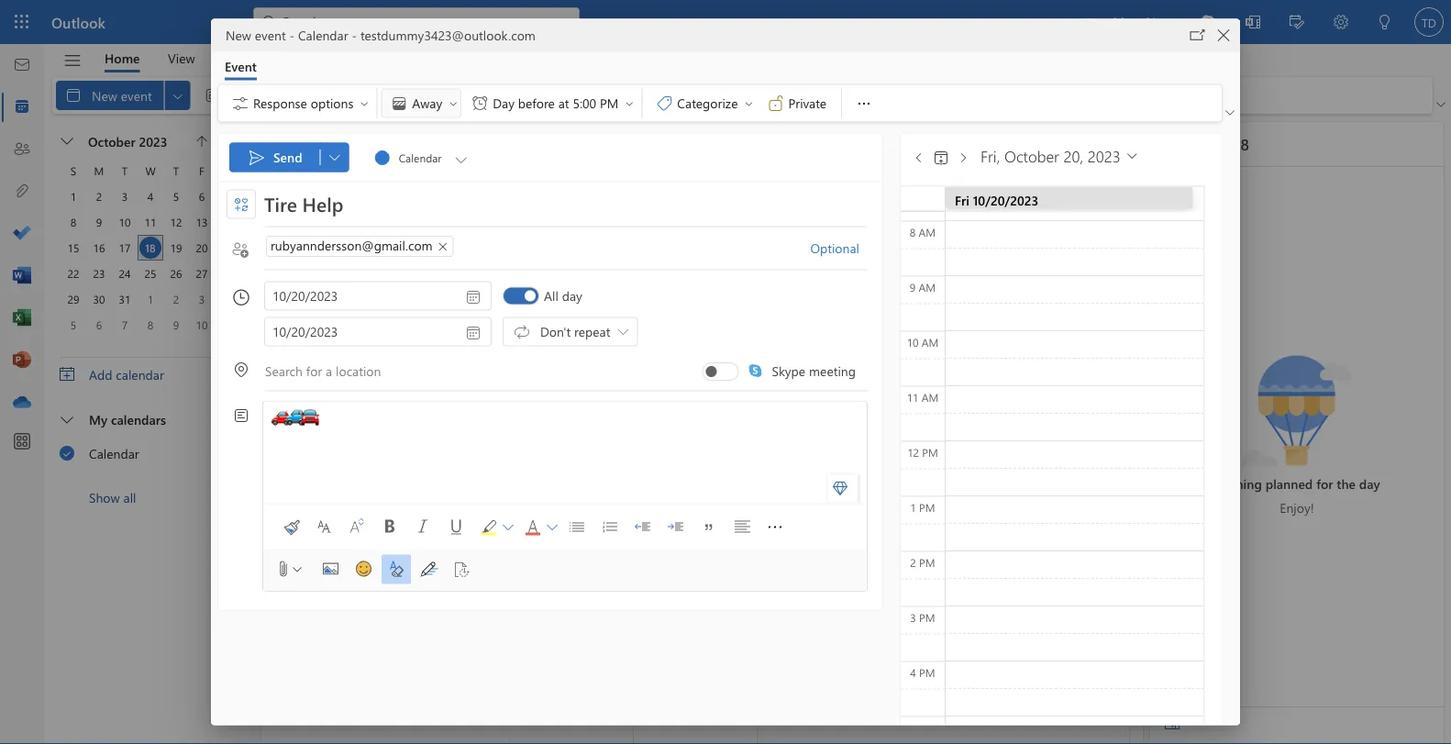 Task type: vqa. For each thing, say whether or not it's contained in the screenshot.


Task type: locate. For each thing, give the bounding box(es) containing it.
list box
[[45, 402, 254, 514]]

 button
[[448, 555, 477, 584]]

 up wed, oct 18 at top right
[[1226, 108, 1235, 117]]

1 vertical spatial 1 button
[[139, 288, 162, 310]]

2 vertical spatial 2
[[911, 555, 917, 569]]

9 button
[[88, 211, 110, 233], [165, 314, 187, 336]]

1 horizontal spatial 8 button
[[139, 314, 162, 336]]

0 horizontal spatial 6 button
[[88, 314, 110, 336]]

 left 
[[359, 98, 370, 109]]

0 vertical spatial 4
[[148, 189, 153, 204]]

0 horizontal spatial 2 button
[[88, 185, 110, 207]]

None field
[[373, 142, 471, 172]]

meet now
[[1114, 12, 1173, 29]]

5 down 29
[[70, 318, 76, 332]]

5 button right 4 button
[[165, 185, 187, 207]]

11 left 12 button
[[145, 215, 156, 229]]

calendar image
[[13, 98, 31, 117]]

4 down 3 pm
[[911, 665, 917, 679]]

18 right wed,
[[1235, 134, 1250, 155]]

 away 
[[390, 94, 459, 112]]

cell down 21 button
[[215, 286, 240, 312]]

1 s from the left
[[70, 163, 76, 178]]

 button
[[189, 128, 215, 154]]

oct 1
[[269, 198, 299, 215]]

12 for 12
[[170, 215, 182, 229]]

 for start date text box
[[464, 287, 483, 306]]

5
[[173, 189, 179, 204], [70, 318, 76, 332], [911, 720, 917, 734]]

1 vertical spatial calendar
[[89, 445, 139, 462]]


[[956, 150, 971, 165]]

1 horizontal spatial 7 button
[[217, 185, 239, 207]]

pm for 12 pm
[[923, 444, 939, 459]]

23 down 16
[[93, 266, 105, 281]]

monday element
[[86, 158, 112, 184]]

0 horizontal spatial 1 button
[[62, 185, 84, 207]]

0 vertical spatial 22
[[67, 266, 79, 281]]

cell down 
[[215, 312, 240, 338]]

2 s from the left
[[225, 163, 231, 178]]

options group
[[381, 85, 638, 118]]

9 am
[[910, 279, 936, 294]]

1 horizontal spatial 13
[[890, 309, 903, 325]]

0 vertical spatial 12
[[170, 215, 182, 229]]

 button
[[1158, 711, 1187, 741]]

1 down sunday "element"
[[70, 189, 76, 204]]

october inside document
[[1005, 145, 1060, 166]]

1 horizontal spatial 25
[[641, 529, 655, 546]]

s right f
[[225, 163, 231, 178]]

 inside button
[[452, 150, 470, 168]]

2 horizontal spatial 7
[[1014, 198, 1021, 215]]

1 vertical spatial 5 button
[[62, 314, 84, 336]]

31 button
[[114, 288, 136, 310]]

11
[[145, 215, 156, 229], [907, 389, 919, 404]]

1 vertical spatial 
[[464, 287, 483, 306]]

24 down '17'
[[119, 266, 131, 281]]

2 cell from the top
[[215, 286, 240, 312]]

 button
[[53, 128, 83, 154]]

 right away
[[448, 98, 459, 109]]

0 horizontal spatial 6
[[96, 318, 102, 332]]

 button
[[927, 141, 956, 170]]

10 button down 27 button in the left of the page
[[191, 314, 213, 336]]


[[1165, 719, 1180, 733]]


[[855, 94, 874, 112]]

1 horizontal spatial october
[[1005, 145, 1060, 166]]

skype meeting image
[[706, 366, 717, 377]]

23 left italic (⌘+i) icon
[[393, 529, 407, 546]]

0 horizontal spatial 22
[[67, 266, 79, 281]]

0 vertical spatial 13
[[196, 215, 208, 229]]

4 down wednesday element
[[148, 189, 153, 204]]

18 inside agenda view section
[[1235, 134, 1250, 155]]

help button
[[210, 44, 264, 72]]

outlook banner
[[0, 0, 1452, 44]]

5:00
[[573, 94, 597, 111]]

3 cell from the top
[[215, 312, 240, 338]]

🚘
[[301, 408, 316, 426]]

Repeat: field
[[535, 322, 636, 342]]

 left month
[[454, 86, 473, 105]]

1 horizontal spatial 6
[[199, 189, 205, 204]]

october up m
[[88, 133, 135, 150]]

1 t from the left
[[122, 163, 128, 178]]

left-rail-appbar navigation
[[4, 44, 40, 424]]

12 inside fri, october 20, 2023 document
[[908, 444, 920, 459]]

s for saturday element
[[225, 163, 231, 178]]


[[932, 148, 951, 166]]

application
[[0, 0, 1452, 744]]

0 horizontal spatial 13
[[196, 215, 208, 229]]

0 vertical spatial 2
[[96, 189, 102, 204]]

1 vertical spatial 5
[[70, 318, 76, 332]]

0 vertical spatial 18
[[1235, 134, 1250, 155]]

onedrive image
[[13, 394, 31, 412]]

application containing wed, oct 18
[[0, 0, 1452, 744]]

1 horizontal spatial 26
[[765, 529, 779, 546]]

0 vertical spatial 5 button
[[165, 185, 187, 207]]

0 vertical spatial 15
[[67, 240, 79, 255]]

calendar down "my calendars"
[[89, 445, 139, 462]]

2 button down 26 button
[[165, 288, 187, 310]]

1 horizontal spatial 18
[[1235, 134, 1250, 155]]

week
[[331, 87, 360, 104]]

font color image
[[518, 513, 548, 542]]

- up week
[[352, 26, 357, 43]]

0 vertical spatial 3 button
[[114, 185, 136, 207]]

show all
[[89, 489, 136, 506]]

18 button
[[139, 237, 162, 259]]

10 button up 17 button on the top left
[[114, 211, 136, 233]]

1 horizontal spatial 5
[[173, 189, 179, 204]]

cell
[[215, 261, 240, 286], [215, 286, 240, 312], [215, 312, 240, 338]]

1 cell from the top
[[215, 261, 240, 286]]

0 horizontal spatial 4
[[148, 189, 153, 204]]

1 horizontal spatial 6 button
[[191, 185, 213, 207]]

0 horizontal spatial 2
[[96, 189, 102, 204]]

7 left 
[[225, 189, 231, 204]]

7 button down saturday element
[[217, 185, 239, 207]]

12 for 12 pm
[[908, 444, 920, 459]]

all
[[123, 489, 136, 506]]

pm up 1 pm
[[923, 444, 939, 459]]

wednesday
[[641, 173, 697, 188]]

 right the select a calendar text box
[[452, 150, 470, 168]]

am up '10 am' at top right
[[919, 279, 936, 294]]

1 horizontal spatial 1 button
[[139, 288, 162, 310]]


[[359, 98, 370, 109], [448, 98, 459, 109], [624, 98, 635, 109], [744, 98, 755, 109], [1125, 148, 1140, 163], [452, 150, 470, 168]]

2023 inside document
[[1088, 145, 1121, 166]]

2 vertical spatial 5
[[911, 720, 917, 734]]

am
[[919, 224, 936, 239], [919, 279, 936, 294], [922, 334, 939, 349], [922, 389, 939, 404]]

t for thursday element
[[173, 163, 179, 178]]

fri, october 20, 2023 dialog
[[0, 0, 1452, 744]]

new group
[[56, 77, 621, 114]]

skype
[[772, 362, 806, 379]]

0 horizontal spatial 10 button
[[114, 211, 136, 233]]

Start date text field
[[265, 282, 491, 310]]

1 horizontal spatial 4
[[911, 665, 917, 679]]

27
[[196, 266, 208, 281], [890, 529, 903, 546]]

7 button down 31 button
[[114, 314, 136, 336]]

7 down 31 button
[[122, 318, 128, 332]]

- right event
[[290, 26, 295, 43]]

saturday element
[[215, 158, 240, 184]]

1 vertical spatial 3 button
[[191, 288, 213, 310]]

am for 8 am
[[919, 224, 936, 239]]

1 horizontal spatial 15
[[269, 419, 283, 436]]

oct down sunday
[[269, 198, 289, 215]]

4 for 4 pm
[[911, 665, 917, 679]]

1 horizontal spatial s
[[225, 163, 231, 178]]

1 button down sunday "element"
[[62, 185, 84, 207]]

pm down 12 pm
[[920, 499, 936, 514]]

4 inside button
[[148, 189, 153, 204]]

0 horizontal spatial 15
[[67, 240, 79, 255]]

calendar right event
[[298, 26, 348, 43]]

editor image
[[415, 555, 444, 584]]

8 inside fri, october 20, 2023 document
[[910, 224, 916, 239]]

day right the all on the top left of page
[[562, 287, 583, 304]]

1
[[70, 189, 76, 204], [292, 198, 299, 215], [148, 292, 153, 307], [911, 499, 917, 514]]

29 button
[[62, 288, 84, 310]]

pm for 3 pm
[[920, 610, 936, 624]]

1 horizontal spatial -
[[352, 26, 357, 43]]

9 up '10 am' at top right
[[910, 279, 916, 294]]

 day before at 5:00 pm 
[[471, 94, 635, 112]]

 button left bullets (⌘+.) image
[[546, 512, 559, 542]]

t for tuesday element
[[122, 163, 128, 178]]

10 down 27 button in the left of the page
[[196, 318, 208, 332]]

6 down f
[[199, 189, 205, 204]]

22 left 'font' image
[[269, 529, 283, 546]]

highlight image
[[474, 513, 504, 542]]

wed,
[[1165, 134, 1202, 155]]

2 - from the left
[[352, 26, 357, 43]]

cell down 21
[[215, 261, 240, 286]]

2 horizontal spatial 5
[[911, 720, 917, 734]]

🚙
[[286, 408, 301, 426]]

 button
[[353, 129, 383, 159]]

11 inside button
[[145, 215, 156, 229]]

4 button
[[139, 185, 162, 207]]

 month
[[454, 86, 514, 105]]

0 vertical spatial 
[[454, 86, 473, 105]]

to do image
[[13, 225, 31, 243]]

1 horizontal spatial calendar
[[298, 26, 348, 43]]

6
[[199, 189, 205, 204], [96, 318, 102, 332]]

align left image
[[728, 512, 757, 542]]

2 down m
[[96, 189, 102, 204]]

am up 9 am
[[919, 224, 936, 239]]

9 button down 26 button
[[165, 314, 187, 336]]

0 horizontal spatial 12
[[170, 215, 182, 229]]

7 button
[[217, 185, 239, 207], [114, 314, 136, 336]]


[[361, 137, 375, 151]]

25 left increase indent icon
[[641, 529, 655, 546]]

18 cell
[[138, 235, 163, 261]]

cell for 3
[[215, 286, 240, 312]]

11 for 11 am
[[907, 389, 919, 404]]

tab list inside application
[[91, 44, 264, 72]]

1 vertical spatial 20
[[890, 419, 903, 436]]

0 horizontal spatial t
[[122, 163, 128, 178]]

1 vertical spatial oct
[[269, 198, 289, 215]]

t right m
[[122, 163, 128, 178]]

2 for rightmost 2 button
[[173, 292, 179, 307]]

0 vertical spatial 26
[[170, 266, 182, 281]]

10 button
[[114, 211, 136, 233], [191, 314, 213, 336]]

1 vertical spatial 24
[[517, 529, 531, 546]]

0 horizontal spatial october
[[88, 133, 135, 150]]

13 inside button
[[196, 215, 208, 229]]

 right the 
[[744, 98, 755, 109]]

0 horizontal spatial 5 button
[[62, 314, 84, 336]]

all day image
[[525, 290, 536, 301]]

oct right wed,
[[1206, 134, 1231, 155]]

2 down 26 button
[[173, 292, 179, 307]]

1 - from the left
[[290, 26, 295, 43]]

 left wed,
[[1125, 148, 1140, 163]]

october inside button
[[88, 133, 135, 150]]

fri, october 20, 2023 document
[[0, 0, 1452, 744]]

10 up the '11 am'
[[907, 334, 919, 349]]

0 horizontal spatial 11
[[145, 215, 156, 229]]

oct
[[1206, 134, 1231, 155], [269, 198, 289, 215]]

 inside new group
[[454, 86, 473, 105]]

0 vertical spatial 25
[[145, 266, 156, 281]]

day right the
[[1360, 475, 1381, 492]]

23
[[93, 266, 105, 281], [393, 529, 407, 546]]

15 left 🚙
[[269, 419, 283, 436]]

2 vertical spatial 
[[464, 323, 483, 342]]

0 horizontal spatial day
[[562, 287, 583, 304]]

2023 right 20,
[[1088, 145, 1121, 166]]

1 vertical spatial 12
[[908, 444, 920, 459]]

wednesday element
[[138, 158, 163, 184]]

0 vertical spatial 23
[[93, 266, 105, 281]]

tab list
[[91, 44, 264, 72]]

2 button down m
[[88, 185, 110, 207]]

1 horizontal spatial 12
[[908, 444, 920, 459]]

day inside fri, october 20, 2023 document
[[562, 287, 583, 304]]

all day
[[544, 287, 583, 304]]

24 right highlight image
[[517, 529, 531, 546]]

0 horizontal spatial 24
[[119, 266, 131, 281]]

0 vertical spatial 27
[[196, 266, 208, 281]]

 button
[[846, 85, 883, 121]]

1 vertical spatial 8 button
[[139, 314, 162, 336]]

1 horizontal spatial t
[[173, 163, 179, 178]]

enjoy!
[[1280, 499, 1315, 516]]

1 vertical spatial 18
[[145, 240, 156, 255]]

5 down 4 pm
[[911, 720, 917, 734]]

4
[[148, 189, 153, 204], [911, 665, 917, 679]]

15 button
[[62, 237, 84, 259]]

1 horizontal spatial 11
[[907, 389, 919, 404]]

at
[[559, 94, 570, 111]]

7 down 'saturday' on the top right of the page
[[1014, 198, 1021, 215]]

0 vertical spatial 20
[[196, 240, 208, 255]]


[[390, 94, 409, 112]]

6 button down 30 button
[[88, 314, 110, 336]]

0 vertical spatial 24
[[119, 266, 131, 281]]

pm right 5:00
[[600, 94, 619, 111]]

font image
[[309, 512, 339, 542]]

pm up 4 pm
[[920, 610, 936, 624]]

20,
[[1064, 145, 1084, 166]]

 send
[[248, 148, 303, 166]]

15 left 16
[[67, 240, 79, 255]]


[[1226, 108, 1235, 117], [61, 135, 73, 148], [329, 152, 340, 163], [61, 414, 73, 427], [503, 521, 514, 533], [547, 521, 558, 533]]

s left "monday" element
[[70, 163, 76, 178]]

pm for 2 pm
[[920, 555, 936, 569]]

am up the '11 am'
[[922, 334, 939, 349]]

 up sunday "element"
[[61, 135, 73, 148]]

event
[[255, 26, 286, 43]]

15 inside button
[[67, 240, 79, 255]]

 left my
[[61, 414, 73, 427]]

 button left font color image
[[502, 512, 515, 542]]

insert emojis and gifs image
[[349, 555, 378, 584]]

6 down 30 button
[[96, 318, 102, 332]]

26 down 19
[[170, 266, 182, 281]]

22 down 15 button
[[67, 266, 79, 281]]

21 button
[[217, 237, 239, 259]]

3 button
[[114, 185, 136, 207], [191, 288, 213, 310]]

0 horizontal spatial 20
[[196, 240, 208, 255]]

s inside "element"
[[70, 163, 76, 178]]

4 inside fri, october 20, 2023 document
[[911, 665, 917, 679]]

pm
[[600, 94, 619, 111], [923, 444, 939, 459], [920, 499, 936, 514], [920, 555, 936, 569], [920, 610, 936, 624], [920, 665, 936, 679], [920, 720, 936, 734]]

0 vertical spatial 7 button
[[217, 185, 239, 207]]

6 button down f
[[191, 185, 213, 207]]

9 button up 16
[[88, 211, 110, 233]]

5 button down 29
[[62, 314, 84, 336]]

my calendars
[[89, 411, 166, 428]]


[[196, 136, 207, 147]]

26 right align left icon
[[765, 529, 779, 546]]

22 inside button
[[67, 266, 79, 281]]

16 button
[[88, 237, 110, 259]]

0 horizontal spatial 25
[[145, 266, 156, 281]]

pm for 1 pm
[[920, 499, 936, 514]]

2 down 1 pm
[[911, 555, 917, 569]]

1 vertical spatial 6
[[96, 318, 102, 332]]

wed, oct 18
[[1165, 134, 1250, 155]]

1 inside fri, october 20, 2023 document
[[911, 499, 917, 514]]

tab list containing home
[[91, 44, 264, 72]]

11 inside fri, october 20, 2023 document
[[907, 389, 919, 404]]

1 vertical spatial 23
[[393, 529, 407, 546]]

tuesday element
[[112, 158, 138, 184]]

Add a description or attach documents, press Alt+F10 to exit text field
[[272, 407, 859, 473]]

12 inside button
[[170, 215, 182, 229]]

friday
[[890, 173, 918, 188]]

2
[[96, 189, 102, 204], [173, 292, 179, 307], [911, 555, 917, 569]]

1 vertical spatial 10 button
[[191, 314, 213, 336]]

 button
[[227, 189, 256, 219]]

1 vertical spatial 2
[[173, 292, 179, 307]]

18 right '17'
[[145, 240, 156, 255]]

1 button right 31 button
[[139, 288, 162, 310]]

pm down 4 pm
[[920, 720, 936, 734]]

2 pm
[[911, 555, 936, 569]]

10 am
[[907, 334, 939, 349]]

pm down 3 pm
[[920, 665, 936, 679]]

2023 up wednesday element
[[139, 133, 167, 150]]

add calendar
[[89, 366, 164, 383]]

3 button down 27 button in the left of the page
[[191, 288, 213, 310]]

1 horizontal spatial 9 button
[[165, 314, 187, 336]]

1 down 12 pm
[[911, 499, 917, 514]]

6 button
[[191, 185, 213, 207], [88, 314, 110, 336]]

0 horizontal spatial 5
[[70, 318, 76, 332]]

view button
[[154, 44, 209, 72]]

1 vertical spatial 2 button
[[165, 288, 187, 310]]


[[232, 361, 251, 379]]

am for 9 am
[[919, 279, 936, 294]]

0 vertical spatial calendar
[[298, 26, 348, 43]]

quote image
[[695, 512, 724, 542]]

t
[[122, 163, 128, 178], [173, 163, 179, 178]]

tags group
[[646, 85, 838, 118]]

0 horizontal spatial 3 button
[[114, 185, 136, 207]]

0 horizontal spatial 23
[[93, 266, 105, 281]]


[[235, 198, 248, 210]]

t right wednesday element
[[173, 163, 179, 178]]

decrease indent image
[[629, 512, 658, 542]]

9 down rubyanndersson@gmail.com button
[[393, 309, 400, 325]]

none field containing 
[[373, 142, 471, 172]]

1 vertical spatial 13
[[890, 309, 903, 325]]

12 up 1 pm
[[908, 444, 920, 459]]

12 right 11 button
[[170, 215, 182, 229]]

3 button down tuesday element
[[114, 185, 136, 207]]

excel image
[[13, 309, 31, 328]]

8 button up 15 button
[[62, 211, 84, 233]]

25
[[145, 266, 156, 281], [641, 529, 655, 546]]

0 horizontal spatial 18
[[145, 240, 156, 255]]

11 down '10 am' at top right
[[907, 389, 919, 404]]

2 t from the left
[[173, 163, 179, 178]]



Task type: describe. For each thing, give the bounding box(es) containing it.
 button
[[912, 141, 927, 170]]

share group
[[716, 77, 859, 110]]

10 inside fri, october 20, 2023 document
[[907, 334, 919, 349]]

 work week
[[276, 86, 360, 105]]

1 horizontal spatial 2 button
[[165, 288, 187, 310]]

27 button
[[191, 262, 213, 284]]

20 inside button
[[196, 240, 208, 255]]

0 horizontal spatial 7
[[122, 318, 128, 332]]

my
[[89, 411, 107, 428]]

9 down 26 button
[[173, 318, 179, 332]]

for
[[1317, 475, 1334, 492]]

font size image
[[342, 512, 372, 542]]

0 horizontal spatial oct
[[269, 198, 289, 215]]

 for end date text box
[[464, 323, 483, 342]]


[[232, 406, 251, 425]]

 categorize 
[[656, 94, 755, 112]]

m
[[94, 163, 104, 178]]

none field inside fri, october 20, 2023 document
[[373, 142, 471, 172]]


[[222, 136, 233, 147]]

skype meeting
[[772, 362, 856, 379]]


[[799, 86, 818, 105]]

1 down sunday
[[292, 198, 299, 215]]

event button
[[211, 52, 271, 80]]

🚗 🚙 🚘
[[272, 408, 316, 426]]

fri,
[[981, 145, 1001, 166]]

more apps image
[[13, 433, 31, 452]]

bold (⌘+b) image
[[375, 512, 405, 542]]

23 button
[[88, 262, 110, 284]]

1 horizontal spatial 7
[[225, 189, 231, 204]]

send
[[273, 148, 303, 165]]

list box containing my calendars
[[45, 402, 254, 514]]

october 2023
[[88, 133, 167, 150]]

4 pm
[[911, 665, 936, 679]]

print
[[821, 87, 848, 104]]

25 button
[[139, 262, 162, 284]]

sunday element
[[61, 158, 86, 184]]


[[60, 367, 74, 382]]

oct inside agenda view section
[[1206, 134, 1231, 155]]


[[656, 94, 674, 112]]

2 inside document
[[911, 555, 917, 569]]

Search for a location field
[[264, 355, 699, 384]]

16
[[93, 240, 105, 255]]

s for sunday "element"
[[70, 163, 76, 178]]

thursday element
[[163, 158, 189, 184]]

pm for 5 pm
[[920, 720, 936, 734]]

show
[[89, 489, 120, 506]]

0 horizontal spatial 8 button
[[62, 211, 84, 233]]

outlook link
[[51, 0, 105, 44]]

13 button
[[191, 211, 213, 233]]

25 inside button
[[145, 266, 156, 281]]

19
[[170, 240, 182, 255]]

pm for 4 pm
[[920, 665, 936, 679]]

Add details for the event text field
[[264, 182, 868, 226]]


[[231, 94, 250, 112]]

2023 inside button
[[139, 133, 167, 150]]

 inside  categorize 
[[744, 98, 755, 109]]

1 vertical spatial 9 button
[[165, 314, 187, 336]]

1 horizontal spatial 27
[[890, 529, 903, 546]]

1 horizontal spatial 10 button
[[191, 314, 213, 336]]

12 button
[[165, 211, 187, 233]]

rubyanndersson@gmail.com
[[271, 237, 433, 254]]

1 vertical spatial 25
[[641, 529, 655, 546]]

11 button
[[139, 211, 162, 233]]

4 for 4
[[148, 189, 153, 204]]

add
[[89, 366, 112, 383]]

october 2023 button
[[79, 128, 189, 154]]

1 vertical spatial 6 button
[[88, 314, 110, 336]]

1 vertical spatial 15
[[269, 419, 283, 436]]

1 horizontal spatial 23
[[393, 529, 407, 546]]

17
[[119, 240, 131, 255]]

event
[[225, 57, 257, 74]]

 inside  response options 
[[359, 98, 370, 109]]

pm inside ' day before at 5:00 pm '
[[600, 94, 619, 111]]


[[373, 148, 392, 166]]


[[1191, 27, 1206, 43]]

1 horizontal spatial 20
[[890, 419, 903, 436]]

tuesday
[[517, 173, 555, 188]]

calendars
[[111, 411, 166, 428]]

1 pm
[[911, 499, 936, 514]]

calendar inside fri, october 20, 2023 document
[[298, 26, 348, 43]]

private
[[789, 94, 827, 111]]

12 pm
[[908, 444, 939, 459]]

help
[[224, 50, 250, 67]]

5 inside fri, october 20, 2023 document
[[911, 720, 917, 734]]

don't repeat
[[541, 323, 611, 340]]

20 button
[[191, 237, 213, 259]]

people image
[[13, 140, 31, 159]]


[[833, 480, 848, 495]]

bullets (⌘+.) image
[[563, 512, 592, 542]]

 inside dropdown button
[[61, 135, 73, 148]]

29
[[67, 292, 79, 307]]

away
[[412, 94, 443, 111]]

End date text field
[[265, 318, 491, 345]]

saturday
[[1014, 173, 1056, 188]]

meeting
[[809, 362, 856, 379]]

now
[[1146, 12, 1173, 29]]

cell for 27
[[215, 261, 240, 286]]

agenda view section
[[1151, 122, 1444, 744]]

1 right 31 button
[[148, 292, 153, 307]]

powerpoint image
[[13, 351, 31, 370]]

0 vertical spatial 6 button
[[191, 185, 213, 207]]

hide formatting options image
[[382, 555, 411, 584]]

friday element
[[189, 158, 215, 184]]

week
[[403, 87, 434, 104]]

10 up 17 button on the top left
[[119, 215, 131, 229]]

23 inside the 23 button
[[93, 266, 105, 281]]

 button
[[215, 128, 240, 154]]


[[231, 240, 250, 258]]

 button left  button
[[320, 142, 349, 172]]

outlook
[[51, 12, 105, 32]]

cell for 10
[[215, 312, 240, 338]]

21
[[222, 240, 234, 255]]

 inside  away 
[[448, 98, 459, 109]]

1 vertical spatial 7 button
[[114, 314, 136, 336]]

new event - calendar - testdummy3423@outlook.com
[[226, 26, 536, 43]]

day inside nothing planned for the day enjoy!
[[1360, 475, 1381, 492]]

word image
[[13, 267, 31, 285]]

 button
[[451, 142, 471, 172]]

 print
[[799, 86, 848, 105]]

 button up wed, oct 18 at top right
[[1222, 103, 1239, 121]]

0 vertical spatial 1 button
[[62, 185, 84, 207]]

f
[[199, 163, 205, 178]]

calendar
[[116, 366, 164, 383]]

10 down all day icon
[[517, 309, 531, 325]]

8 am
[[910, 224, 936, 239]]

don't
[[541, 323, 571, 340]]

9 up 16
[[96, 215, 102, 229]]

  
[[912, 148, 971, 166]]

24 inside 24 button
[[119, 266, 131, 281]]

month
[[476, 87, 514, 104]]

italic (⌘+i) image
[[408, 512, 438, 542]]

1 horizontal spatial 24
[[517, 529, 531, 546]]

 left bullets (⌘+.) image
[[547, 521, 558, 533]]

am for 10 am
[[922, 334, 939, 349]]

3 inside document
[[911, 610, 917, 624]]

0 vertical spatial 10 button
[[114, 211, 136, 233]]

 right "today"
[[329, 152, 340, 163]]

 button
[[1186, 22, 1211, 48]]

files image
[[13, 183, 31, 201]]

9 inside fri, october 20, 2023 document
[[910, 279, 916, 294]]

27 inside button
[[196, 266, 208, 281]]

underline (⌘+u) image
[[441, 512, 471, 542]]

 left font color image
[[503, 521, 514, 533]]

numbering (⌘+/) image
[[596, 512, 625, 542]]

0 vertical spatial 6
[[199, 189, 205, 204]]

response
[[253, 94, 307, 111]]


[[381, 86, 399, 105]]

testdummy3423@outlook.com
[[361, 26, 536, 43]]

calendar inside list box
[[89, 445, 139, 462]]


[[248, 148, 266, 166]]

31
[[119, 292, 131, 307]]

1 horizontal spatial 22
[[269, 529, 283, 546]]

the
[[1337, 475, 1356, 492]]

0 horizontal spatial 9 button
[[88, 211, 110, 233]]

nothing
[[1214, 475, 1263, 492]]

planned
[[1266, 475, 1313, 492]]

Select a calendar text field
[[392, 142, 451, 172]]

mail image
[[13, 56, 31, 74]]

 inside fri, october 20, 2023 
[[1125, 148, 1140, 163]]

insert pictures inline image
[[316, 555, 345, 584]]

1 horizontal spatial 5 button
[[165, 185, 187, 207]]

14
[[222, 215, 234, 229]]

24 button
[[114, 262, 136, 284]]


[[1216, 27, 1232, 43]]

1 vertical spatial 26
[[765, 529, 779, 546]]

fri
[[955, 191, 970, 208]]

11 am
[[907, 389, 939, 404]]

increase indent image
[[662, 512, 691, 542]]

more formatting options image
[[761, 512, 790, 542]]

14 button
[[217, 211, 239, 233]]

0 vertical spatial 2 button
[[88, 185, 110, 207]]

options
[[311, 94, 354, 111]]

optional
[[811, 239, 860, 256]]

 button
[[1211, 22, 1237, 48]]

26 inside button
[[170, 266, 182, 281]]

 button
[[54, 45, 91, 76]]

am for 11 am
[[922, 389, 939, 404]]

meet
[[1114, 12, 1143, 29]]

formatting options. list box
[[274, 505, 856, 549]]

2 for 2 button to the top
[[96, 189, 102, 204]]

18 inside button
[[145, 240, 156, 255]]

11 for 11
[[145, 215, 156, 229]]

5 pm
[[911, 720, 936, 734]]

today button
[[273, 129, 346, 159]]


[[767, 94, 785, 112]]

format painter image
[[276, 512, 306, 542]]

0 vertical spatial 5
[[173, 189, 179, 204]]

home
[[105, 50, 140, 67]]

 response options 
[[231, 94, 370, 112]]

Invite attendees text field
[[264, 236, 799, 260]]

 inside ' day before at 5:00 pm '
[[624, 98, 635, 109]]


[[1082, 15, 1097, 29]]



